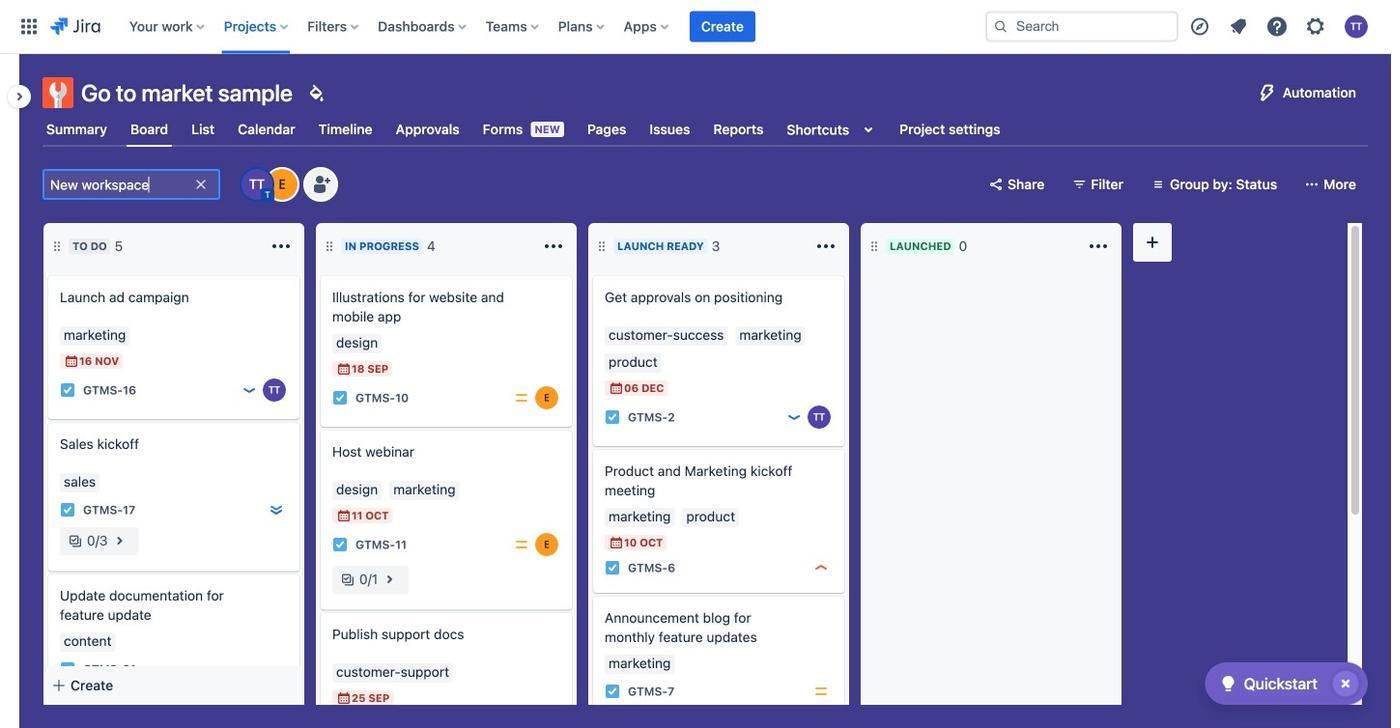 Task type: vqa. For each thing, say whether or not it's contained in the screenshot.
Low image to the bottom
yes



Task type: locate. For each thing, give the bounding box(es) containing it.
2 vertical spatial eloisefrancis23 image
[[535, 533, 559, 557]]

column actions menu image right collapse image
[[815, 235, 838, 258]]

add people image
[[309, 173, 332, 196]]

jira image
[[50, 15, 100, 38], [50, 15, 100, 38]]

column actions menu image
[[270, 235, 293, 258], [815, 235, 838, 258], [1087, 235, 1110, 258]]

column actions menu image
[[542, 235, 565, 258]]

0 vertical spatial terry turtle image
[[263, 379, 286, 402]]

25 september 2023 image
[[336, 691, 352, 706]]

1 vertical spatial terry turtle image
[[808, 406, 831, 429]]

1 medium image from the top
[[514, 390, 530, 406]]

task image
[[60, 383, 75, 398], [605, 561, 620, 576], [605, 684, 620, 700]]

high image
[[814, 561, 829, 576]]

tab list
[[31, 112, 1380, 147]]

16 november 2023 image
[[64, 354, 79, 369], [64, 354, 79, 369]]

eloisefrancis23 image for second medium icon from the top of the page
[[535, 533, 559, 557]]

0 horizontal spatial column actions menu image
[[270, 235, 293, 258]]

0 vertical spatial low image
[[242, 383, 257, 398]]

1 horizontal spatial terry turtle image
[[808, 406, 831, 429]]

low image
[[242, 383, 257, 398], [787, 410, 802, 425], [269, 662, 284, 677]]

1 horizontal spatial low image
[[269, 662, 284, 677]]

sidebar navigation image
[[0, 77, 43, 116]]

0 vertical spatial medium image
[[514, 390, 530, 406]]

2 horizontal spatial low image
[[787, 410, 802, 425]]

column actions menu image left create column image
[[1087, 235, 1110, 258]]

1 vertical spatial eloisefrancis23 image
[[535, 387, 559, 410]]

2 horizontal spatial column actions menu image
[[1087, 235, 1110, 258]]

check image
[[1217, 673, 1241, 696]]

0 horizontal spatial terry turtle image
[[263, 379, 286, 402]]

1 vertical spatial task image
[[605, 561, 620, 576]]

11 october 2023 image
[[336, 508, 352, 524], [336, 508, 352, 524]]

2 vertical spatial task image
[[605, 684, 620, 700]]

06 december 2023 image
[[609, 381, 624, 396]]

0 vertical spatial eloisefrancis23 image
[[267, 169, 298, 200]]

25 september 2023 image
[[336, 691, 352, 706]]

clear image
[[193, 177, 209, 192]]

1 vertical spatial medium image
[[514, 537, 530, 553]]

task image
[[332, 390, 348, 406], [605, 410, 620, 425], [60, 503, 75, 518], [332, 537, 348, 553], [60, 662, 75, 677]]

terry turtle image
[[263, 379, 286, 402], [808, 406, 831, 429]]

appswitcher icon image
[[17, 15, 41, 38]]

discover atlassian products image
[[1189, 15, 1212, 38]]

settings image
[[1305, 15, 1328, 38]]

banner
[[0, 0, 1392, 54]]

primary element
[[12, 0, 970, 54]]

10 october 2023 image
[[609, 535, 624, 551], [609, 535, 624, 551]]

task image for high image
[[605, 561, 620, 576]]

1 horizontal spatial column actions menu image
[[815, 235, 838, 258]]

terry turtle image for the left low icon
[[263, 379, 286, 402]]

column actions menu image down terry turtle icon
[[270, 235, 293, 258]]

eloisefrancis23 image
[[267, 169, 298, 200], [535, 387, 559, 410], [535, 533, 559, 557]]

notifications image
[[1227, 15, 1251, 38]]

Search board text field
[[44, 171, 191, 198]]

medium image
[[514, 390, 530, 406], [514, 537, 530, 553]]



Task type: describe. For each thing, give the bounding box(es) containing it.
search image
[[993, 19, 1009, 34]]

18 september 2023 image
[[336, 361, 352, 377]]

eloisefrancis23 image for second medium icon from the bottom of the page
[[535, 387, 559, 410]]

show subtasks image
[[378, 568, 401, 591]]

1 column actions menu image from the left
[[270, 235, 293, 258]]

set background color image
[[304, 81, 328, 104]]

collapse image
[[784, 235, 807, 258]]

2 vertical spatial low image
[[269, 662, 284, 677]]

3 column actions menu image from the left
[[1087, 235, 1110, 258]]

task image for second medium icon from the bottom of the page
[[332, 390, 348, 406]]

Search field
[[986, 11, 1179, 42]]

1 vertical spatial low image
[[787, 410, 802, 425]]

06 december 2023 image
[[609, 381, 624, 396]]

task image for medium image
[[605, 684, 620, 700]]

terry turtle image for middle low icon
[[808, 406, 831, 429]]

2 medium image from the top
[[514, 537, 530, 553]]

18 september 2023 image
[[336, 361, 352, 377]]

show subtasks image
[[108, 530, 131, 553]]

lowest image
[[269, 503, 284, 518]]

terry turtle image
[[242, 169, 273, 200]]

create column image
[[1141, 231, 1165, 254]]

medium image
[[814, 684, 829, 700]]

0 vertical spatial task image
[[60, 383, 75, 398]]

2 column actions menu image from the left
[[815, 235, 838, 258]]

your profile and settings image
[[1345, 15, 1368, 38]]

task image for second medium icon from the top of the page
[[332, 537, 348, 553]]

task image for middle low icon
[[605, 410, 620, 425]]

dismiss quickstart image
[[1331, 669, 1362, 700]]

automation image
[[1256, 81, 1279, 104]]

help image
[[1266, 15, 1289, 38]]

0 horizontal spatial low image
[[242, 383, 257, 398]]



